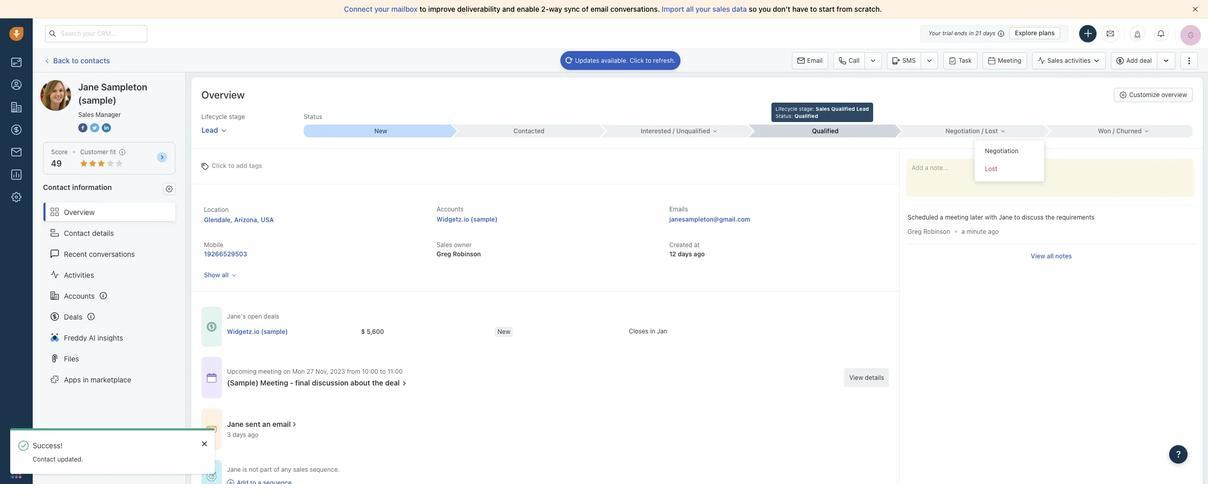 Task type: vqa. For each thing, say whether or not it's contained in the screenshot.
$
yes



Task type: describe. For each thing, give the bounding box(es) containing it.
view details
[[849, 374, 884, 382]]

ago for 3 days ago
[[248, 432, 259, 439]]

minute
[[967, 228, 987, 236]]

arizona,
[[234, 216, 259, 224]]

greg robinson
[[908, 228, 950, 236]]

container_wx8msf4aqz5i3rn1 image left is
[[207, 472, 217, 482]]

emails
[[669, 206, 688, 213]]

lead inside lead link
[[201, 126, 218, 135]]

jane sent an email
[[227, 420, 291, 429]]

apps in marketplace
[[64, 376, 131, 384]]

stage
[[229, 113, 245, 121]]

a minute ago
[[962, 228, 999, 236]]

mon
[[292, 368, 305, 376]]

created at 12 days ago
[[669, 241, 705, 258]]

to left 'refresh.' on the right of page
[[646, 57, 652, 64]]

view all notes link
[[1031, 252, 1072, 261]]

manager
[[96, 111, 121, 119]]

49 button
[[51, 159, 62, 168]]

2 vertical spatial days
[[233, 432, 246, 439]]

view for view all notes
[[1031, 253, 1046, 260]]

explore plans link
[[1010, 27, 1061, 39]]

widgetz.io (sample)
[[227, 328, 288, 336]]

contacted
[[514, 127, 545, 135]]

(sample) for jane sampleton (sample)
[[116, 80, 145, 88]]

lifecycle for lifecycle stage
[[201, 113, 227, 121]]

start
[[819, 5, 835, 13]]

conversations
[[89, 250, 135, 259]]

apps
[[64, 376, 81, 384]]

sales owner greg robinson
[[437, 241, 481, 258]]

0 vertical spatial qualified
[[831, 106, 855, 112]]

close image
[[1193, 7, 1198, 12]]

contact information
[[43, 183, 112, 192]]

1 vertical spatial lost
[[985, 165, 998, 173]]

container_wx8msf4aqz5i3rn1 image for widgetz.io (sample)
[[207, 322, 217, 332]]

email button
[[792, 52, 828, 69]]

refresh.
[[653, 57, 676, 64]]

insights
[[97, 334, 123, 342]]

meeting inside button
[[998, 57, 1022, 64]]

0 horizontal spatial from
[[347, 368, 360, 376]]

plans
[[1039, 29, 1055, 37]]

2 your from the left
[[696, 5, 711, 13]]

call button
[[834, 52, 865, 69]]

freddy
[[64, 334, 87, 342]]

container_wx8msf4aqz5i3rn1 image right an in the left of the page
[[291, 421, 298, 428]]

won / churned link
[[1045, 125, 1193, 137]]

any
[[281, 466, 291, 474]]

import all your sales data link
[[662, 5, 749, 13]]

container_wx8msf4aqz5i3rn1 image down 3
[[227, 480, 234, 485]]

customize overview
[[1129, 91, 1187, 99]]

row containing closes in jan
[[227, 322, 763, 343]]

negotiation / lost button
[[897, 125, 1045, 137]]

widgetz.io inside row
[[227, 328, 259, 336]]

Search your CRM... text field
[[45, 25, 147, 42]]

lead link
[[201, 121, 227, 135]]

jane is not part of any sales sequence.
[[227, 466, 340, 474]]

marketplace
[[91, 376, 131, 384]]

0 vertical spatial in
[[969, 30, 974, 36]]

sales activities
[[1048, 57, 1091, 64]]

import
[[662, 5, 684, 13]]

ends
[[955, 30, 968, 36]]

/ for interested
[[673, 127, 675, 135]]

contact for contact details
[[64, 229, 90, 238]]

add
[[1127, 57, 1138, 64]]

sales left activities
[[1048, 57, 1063, 64]]

won / churned button
[[1045, 125, 1193, 137]]

freshworks switcher image
[[11, 469, 21, 479]]

in for closes in jan
[[650, 328, 655, 335]]

to left add
[[228, 162, 234, 170]]

stage:
[[799, 106, 814, 112]]

tooltip containing lifecycle stage:
[[772, 100, 873, 122]]

lead inside lifecycle stage: sales qualified lead status: qualified
[[857, 106, 869, 112]]

sampleton for jane sampleton (sample) sales manager
[[101, 82, 147, 93]]

3 days ago
[[227, 432, 259, 439]]

1 vertical spatial the
[[372, 379, 383, 388]]

(sample)
[[227, 379, 258, 388]]

0 vertical spatial sales
[[713, 5, 730, 13]]

twitter circled image
[[90, 123, 99, 133]]

sales inside lifecycle stage: sales qualified lead status: qualified
[[816, 106, 830, 112]]

0 horizontal spatial overview
[[64, 208, 95, 217]]

back
[[53, 56, 70, 65]]

contacted link
[[452, 125, 600, 138]]

details for view details
[[865, 374, 884, 382]]

on
[[283, 368, 291, 376]]

10:00
[[362, 368, 378, 376]]

widgetz.io (sample) link inside row
[[227, 328, 288, 336]]

greg inside sales owner greg robinson
[[437, 251, 451, 258]]

discuss
[[1022, 214, 1044, 221]]

(sample) for accounts widgetz.io (sample)
[[471, 216, 498, 224]]

(sample) for jane sampleton (sample) sales manager
[[78, 95, 116, 106]]

back to contacts link
[[43, 53, 110, 69]]

to right back
[[72, 56, 79, 65]]

all for view all notes
[[1047, 253, 1054, 260]]

files
[[64, 355, 79, 363]]

information
[[72, 183, 112, 192]]

(sample) inside row
[[261, 328, 288, 336]]

lifecycle for lifecycle stage: sales qualified lead status: qualified
[[776, 106, 798, 112]]

connect
[[344, 5, 373, 13]]

2 vertical spatial qualified
[[812, 127, 839, 135]]

0 vertical spatial click
[[630, 57, 644, 64]]

phone image
[[11, 446, 21, 456]]

updated.
[[42, 456, 68, 464]]

contact updated.
[[17, 456, 68, 464]]

0 vertical spatial overview
[[201, 89, 245, 101]]

to left 11:00
[[380, 368, 386, 376]]

requirements
[[1057, 214, 1095, 221]]

jane for jane sent an email
[[227, 420, 244, 429]]

sales inside jane sampleton (sample) sales manager
[[78, 111, 94, 119]]

19266529503 link
[[204, 251, 247, 258]]

lost inside the negotiation / lost dropdown button
[[985, 127, 998, 135]]

-
[[290, 379, 293, 388]]

glendale,
[[204, 216, 233, 224]]

sync
[[564, 5, 580, 13]]

location glendale, arizona, usa
[[204, 206, 274, 224]]

accounts widgetz.io (sample)
[[437, 206, 498, 224]]

details for contact details
[[92, 229, 114, 238]]

jane's
[[227, 313, 246, 321]]

you
[[759, 5, 771, 13]]

won / churned
[[1098, 127, 1142, 135]]

$ 5,600
[[361, 328, 384, 336]]

don't
[[773, 5, 791, 13]]

deliverability
[[457, 5, 500, 13]]

sampleton for jane sampleton (sample)
[[79, 80, 114, 88]]

days inside created at 12 days ago
[[678, 251, 692, 258]]

sent
[[245, 420, 260, 429]]

jane for jane sampleton (sample)
[[61, 80, 77, 88]]

1 horizontal spatial all
[[686, 5, 694, 13]]

customer fit
[[80, 148, 116, 156]]

21
[[976, 30, 982, 36]]

connect your mailbox to improve deliverability and enable 2-way sync of email conversations. import all your sales data so you don't have to start from scratch.
[[344, 5, 882, 13]]

your
[[929, 30, 941, 36]]



Task type: locate. For each thing, give the bounding box(es) containing it.
/ for won
[[1113, 127, 1115, 135]]

(sample) down deals
[[261, 328, 288, 336]]

1 horizontal spatial widgetz.io
[[437, 216, 469, 224]]

2 horizontal spatial all
[[1047, 253, 1054, 260]]

in for apps in marketplace
[[83, 376, 89, 384]]

recent
[[64, 250, 87, 259]]

1 horizontal spatial details
[[865, 374, 884, 382]]

sampleton inside jane sampleton (sample) sales manager
[[101, 82, 147, 93]]

task
[[959, 57, 972, 64]]

click left add
[[212, 162, 227, 170]]

sampleton up manager
[[101, 82, 147, 93]]

1 vertical spatial deal
[[385, 379, 400, 388]]

the down 10:00
[[372, 379, 383, 388]]

ago down sent
[[248, 432, 259, 439]]

0 vertical spatial of
[[582, 5, 589, 13]]

send email image
[[1107, 29, 1114, 38]]

1 horizontal spatial greg
[[908, 228, 922, 236]]

robinson inside sales owner greg robinson
[[453, 251, 481, 258]]

1 vertical spatial lead
[[201, 126, 218, 135]]

3
[[227, 432, 231, 439]]

1 horizontal spatial meeting
[[945, 214, 969, 221]]

1 vertical spatial sales
[[293, 466, 308, 474]]

0 horizontal spatial a
[[940, 214, 944, 221]]

0 vertical spatial a
[[940, 214, 944, 221]]

1 vertical spatial lifecycle
[[201, 113, 227, 121]]

in inside row
[[650, 328, 655, 335]]

ago inside created at 12 days ago
[[694, 251, 705, 258]]

0 horizontal spatial email
[[272, 420, 291, 429]]

(sample) inside accounts widgetz.io (sample)
[[471, 216, 498, 224]]

0 vertical spatial new
[[374, 127, 387, 135]]

sales inside sales owner greg robinson
[[437, 241, 452, 249]]

view
[[1031, 253, 1046, 260], [849, 374, 863, 382]]

accounts inside accounts widgetz.io (sample)
[[437, 206, 464, 213]]

2 horizontal spatial days
[[983, 30, 996, 36]]

0 vertical spatial all
[[686, 5, 694, 13]]

jane inside jane sampleton (sample) sales manager
[[78, 82, 99, 93]]

1 horizontal spatial view
[[1031, 253, 1046, 260]]

meeting button
[[983, 52, 1027, 69]]

tooltip
[[772, 100, 873, 122]]

days right 3
[[233, 432, 246, 439]]

view all notes
[[1031, 253, 1072, 260]]

call link
[[834, 52, 865, 69]]

widgetz.io (sample) link
[[437, 216, 498, 224], [227, 328, 288, 336]]

jane down back
[[61, 80, 77, 88]]

0 horizontal spatial greg
[[437, 251, 451, 258]]

3 / from the left
[[1113, 127, 1115, 135]]

/ for negotiation
[[982, 127, 984, 135]]

1 vertical spatial email
[[272, 420, 291, 429]]

greg down accounts widgetz.io (sample) at the top
[[437, 251, 451, 258]]

1 vertical spatial of
[[274, 466, 279, 474]]

0 horizontal spatial the
[[372, 379, 383, 388]]

interested / unqualified button
[[600, 125, 748, 137]]

nov,
[[316, 368, 328, 376]]

to
[[420, 5, 426, 13], [810, 5, 817, 13], [72, 56, 79, 65], [646, 57, 652, 64], [228, 162, 234, 170], [1014, 214, 1020, 221], [380, 368, 386, 376]]

0 vertical spatial widgetz.io
[[437, 216, 469, 224]]

scheduled
[[908, 214, 938, 221]]

qualified down stage:
[[795, 113, 818, 119]]

1 horizontal spatial your
[[696, 5, 711, 13]]

sales
[[713, 5, 730, 13], [293, 466, 308, 474]]

2-
[[541, 5, 549, 13]]

1 vertical spatial accounts
[[64, 292, 95, 300]]

view for view details
[[849, 374, 863, 382]]

1 vertical spatial contact
[[64, 229, 90, 238]]

$
[[361, 328, 365, 336]]

2023
[[330, 368, 345, 376]]

view details link
[[844, 369, 889, 388]]

1 vertical spatial click
[[212, 162, 227, 170]]

27
[[307, 368, 314, 376]]

sales right stage:
[[816, 106, 830, 112]]

recent conversations
[[64, 250, 135, 259]]

1 vertical spatial details
[[865, 374, 884, 382]]

jane left is
[[227, 466, 241, 474]]

negotiation for negotiation / lost
[[946, 127, 980, 135]]

widgetz.io up owner
[[437, 216, 469, 224]]

1 horizontal spatial lifecycle
[[776, 106, 798, 112]]

glendale, arizona, usa link
[[204, 216, 274, 224]]

0 horizontal spatial view
[[849, 374, 863, 382]]

from right start
[[837, 5, 853, 13]]

sales
[[1048, 57, 1063, 64], [816, 106, 830, 112], [78, 111, 94, 119], [437, 241, 452, 249]]

1 horizontal spatial in
[[650, 328, 655, 335]]

in right "apps"
[[83, 376, 89, 384]]

lifecycle inside lifecycle stage: sales qualified lead status: qualified
[[776, 106, 798, 112]]

conversations.
[[611, 5, 660, 13]]

overview up the contact details
[[64, 208, 95, 217]]

lifecycle up 'status:'
[[776, 106, 798, 112]]

add
[[236, 162, 247, 170]]

1 horizontal spatial new
[[498, 328, 510, 336]]

0 vertical spatial from
[[837, 5, 853, 13]]

of right sync
[[582, 5, 589, 13]]

activities
[[64, 271, 94, 279]]

your left mailbox
[[375, 5, 390, 13]]

enable
[[517, 5, 539, 13]]

upcoming meeting on mon 27 nov, 2023 from 10:00 to 11:00
[[227, 368, 403, 376]]

1 your from the left
[[375, 5, 390, 13]]

what's new image
[[1134, 30, 1141, 38]]

0 horizontal spatial details
[[92, 229, 114, 238]]

(sample)
[[116, 80, 145, 88], [78, 95, 116, 106], [471, 216, 498, 224], [261, 328, 288, 336]]

jane sampleton (sample)
[[61, 80, 145, 88]]

0 vertical spatial the
[[1046, 214, 1055, 221]]

meeting
[[945, 214, 969, 221], [258, 368, 282, 376]]

accounts for accounts
[[64, 292, 95, 300]]

discussion
[[312, 379, 349, 388]]

(sample) down jane sampleton (sample) on the top left of page
[[78, 95, 116, 106]]

lifecycle stage: sales qualified lead status: qualified
[[776, 106, 869, 119]]

sales left data
[[713, 5, 730, 13]]

sampleton down the contacts
[[79, 80, 114, 88]]

0 vertical spatial greg
[[908, 228, 922, 236]]

status:
[[776, 113, 793, 119]]

tags
[[249, 162, 262, 170]]

qualified up qualified link
[[831, 106, 855, 112]]

all left the notes on the bottom of the page
[[1047, 253, 1054, 260]]

activities
[[1065, 57, 1091, 64]]

1 horizontal spatial a
[[962, 228, 965, 236]]

0 horizontal spatial deal
[[385, 379, 400, 388]]

open
[[248, 313, 262, 321]]

jane up 3
[[227, 420, 244, 429]]

1 vertical spatial a
[[962, 228, 965, 236]]

success!
[[17, 442, 47, 450]]

accounts up owner
[[437, 206, 464, 213]]

0 horizontal spatial new
[[374, 127, 387, 135]]

in left 21 at the right top of the page
[[969, 30, 974, 36]]

widgetz.io inside accounts widgetz.io (sample)
[[437, 216, 469, 224]]

0 vertical spatial days
[[983, 30, 996, 36]]

linkedin circled image
[[102, 123, 111, 133]]

in left 'jan'
[[650, 328, 655, 335]]

details inside the view details link
[[865, 374, 884, 382]]

1 horizontal spatial email
[[591, 5, 609, 13]]

contact for contact information
[[43, 183, 70, 192]]

0 horizontal spatial in
[[83, 376, 89, 384]]

a left minute at the right
[[962, 228, 965, 236]]

deal right the add
[[1140, 57, 1152, 64]]

sales right any
[[293, 466, 308, 474]]

mng settings image
[[166, 186, 173, 193]]

0 vertical spatial email
[[591, 5, 609, 13]]

(sample) up manager
[[116, 80, 145, 88]]

2 horizontal spatial ago
[[988, 228, 999, 236]]

row
[[227, 322, 763, 343]]

deal inside "add deal" button
[[1140, 57, 1152, 64]]

1 vertical spatial widgetz.io
[[227, 328, 259, 336]]

trial
[[943, 30, 953, 36]]

updates available. click to refresh. link
[[560, 51, 681, 70]]

container_wx8msf4aqz5i3rn1 image left 3
[[207, 425, 217, 435]]

11:00
[[388, 368, 403, 376]]

0 horizontal spatial accounts
[[64, 292, 95, 300]]

won
[[1098, 127, 1111, 135]]

back to contacts
[[53, 56, 110, 65]]

meeting left later
[[945, 214, 969, 221]]

0 horizontal spatial widgetz.io
[[227, 328, 259, 336]]

overview
[[1162, 91, 1187, 99]]

container_wx8msf4aqz5i3rn1 image down 11:00
[[401, 380, 408, 387]]

click
[[630, 57, 644, 64], [212, 162, 227, 170]]

/
[[673, 127, 675, 135], [982, 127, 984, 135], [1113, 127, 1115, 135]]

0 horizontal spatial your
[[375, 5, 390, 13]]

ago for a minute ago
[[988, 228, 999, 236]]

0 vertical spatial meeting
[[945, 214, 969, 221]]

click right available.
[[630, 57, 644, 64]]

your right import
[[696, 5, 711, 13]]

container_wx8msf4aqz5i3rn1 image for view details
[[207, 373, 217, 383]]

meeting down the explore
[[998, 57, 1022, 64]]

0 vertical spatial robinson
[[924, 228, 950, 236]]

status
[[304, 113, 322, 121]]

to left discuss
[[1014, 214, 1020, 221]]

0 vertical spatial view
[[1031, 253, 1046, 260]]

0 horizontal spatial sales
[[293, 466, 308, 474]]

to left start
[[810, 5, 817, 13]]

container_wx8msf4aqz5i3rn1 image
[[207, 322, 217, 332], [207, 373, 217, 383]]

(sample) meeting - final discussion about the deal
[[227, 379, 400, 388]]

0 horizontal spatial ago
[[248, 432, 259, 439]]

all right show
[[222, 272, 229, 279]]

0 horizontal spatial lead
[[201, 126, 218, 135]]

1 horizontal spatial the
[[1046, 214, 1055, 221]]

a right scheduled
[[940, 214, 944, 221]]

sms
[[903, 57, 916, 64]]

1 vertical spatial robinson
[[453, 251, 481, 258]]

lifecycle stage
[[201, 113, 245, 121]]

1 vertical spatial days
[[678, 251, 692, 258]]

from up the about
[[347, 368, 360, 376]]

sms button
[[887, 52, 921, 69]]

jane for jane is not part of any sales sequence.
[[227, 466, 241, 474]]

not
[[249, 466, 258, 474]]

fit
[[110, 148, 116, 156]]

2 horizontal spatial /
[[1113, 127, 1115, 135]]

robinson down owner
[[453, 251, 481, 258]]

in
[[969, 30, 974, 36], [650, 328, 655, 335], [83, 376, 89, 384]]

robinson down scheduled
[[924, 228, 950, 236]]

1 vertical spatial all
[[1047, 253, 1054, 260]]

0 vertical spatial contact
[[43, 183, 70, 192]]

days right 21 at the right top of the page
[[983, 30, 996, 36]]

all right import
[[686, 5, 694, 13]]

widgetz.io down jane's
[[227, 328, 259, 336]]

accounts down activities
[[64, 292, 95, 300]]

1 vertical spatial qualified
[[795, 113, 818, 119]]

lifecycle up lead link
[[201, 113, 227, 121]]

0 vertical spatial widgetz.io (sample) link
[[437, 216, 498, 224]]

janesampleton@gmail.com link
[[669, 215, 750, 225]]

1 horizontal spatial sales
[[713, 5, 730, 13]]

usa
[[261, 216, 274, 224]]

0 horizontal spatial meeting
[[260, 379, 288, 388]]

ago
[[988, 228, 999, 236], [694, 251, 705, 258], [248, 432, 259, 439]]

1 / from the left
[[673, 127, 675, 135]]

freddy ai insights
[[64, 334, 123, 342]]

1 vertical spatial widgetz.io (sample) link
[[227, 328, 288, 336]]

0 vertical spatial container_wx8msf4aqz5i3rn1 image
[[207, 322, 217, 332]]

(sample) up owner
[[471, 216, 498, 224]]

1 vertical spatial in
[[650, 328, 655, 335]]

2 container_wx8msf4aqz5i3rn1 image from the top
[[207, 373, 217, 383]]

score 49
[[51, 148, 68, 168]]

(sample) inside jane sampleton (sample) sales manager
[[78, 95, 116, 106]]

all
[[686, 5, 694, 13], [1047, 253, 1054, 260], [222, 272, 229, 279]]

negotiation inside the negotiation / lost dropdown button
[[946, 127, 980, 135]]

contact down '49'
[[43, 183, 70, 192]]

1 vertical spatial from
[[347, 368, 360, 376]]

0 vertical spatial details
[[92, 229, 114, 238]]

owner
[[454, 241, 472, 249]]

2 vertical spatial in
[[83, 376, 89, 384]]

container_wx8msf4aqz5i3rn1 image left "upcoming"
[[207, 373, 217, 383]]

negotiation for negotiation
[[985, 147, 1019, 155]]

deal down 11:00
[[385, 379, 400, 388]]

1 horizontal spatial meeting
[[998, 57, 1022, 64]]

sales activities button
[[1032, 52, 1111, 69], [1032, 52, 1106, 69]]

to right mailbox
[[420, 5, 426, 13]]

container_wx8msf4aqz5i3rn1 image
[[401, 380, 408, 387], [291, 421, 298, 428], [207, 425, 217, 435], [207, 472, 217, 482], [227, 480, 234, 485]]

greg down scheduled
[[908, 228, 922, 236]]

contact for contact updated.
[[17, 456, 40, 464]]

phone element
[[6, 441, 27, 461]]

0 horizontal spatial meeting
[[258, 368, 282, 376]]

49
[[51, 159, 62, 168]]

1 horizontal spatial widgetz.io (sample) link
[[437, 216, 498, 224]]

emails janesampleton@gmail.com
[[669, 206, 750, 224]]

overview
[[201, 89, 245, 101], [64, 208, 95, 217]]

days down created on the right of page
[[678, 251, 692, 258]]

0 horizontal spatial days
[[233, 432, 246, 439]]

widgetz.io (sample) link up owner
[[437, 216, 498, 224]]

the
[[1046, 214, 1055, 221], [372, 379, 383, 388]]

lifecycle
[[776, 106, 798, 112], [201, 113, 227, 121]]

lead down lifecycle stage
[[201, 126, 218, 135]]

1 horizontal spatial accounts
[[437, 206, 464, 213]]

accounts for accounts widgetz.io (sample)
[[437, 206, 464, 213]]

1 vertical spatial view
[[849, 374, 863, 382]]

jane's open deals
[[227, 313, 279, 321]]

and
[[502, 5, 515, 13]]

upcoming
[[227, 368, 257, 376]]

task button
[[943, 52, 978, 69]]

interested / unqualified link
[[600, 125, 748, 137]]

1 horizontal spatial of
[[582, 5, 589, 13]]

jane down the contacts
[[78, 82, 99, 93]]

is
[[243, 466, 247, 474]]

of left any
[[274, 466, 279, 474]]

0 vertical spatial lead
[[857, 106, 869, 112]]

location
[[204, 206, 229, 214]]

customize overview button
[[1114, 88, 1193, 102]]

qualified down lifecycle stage: sales qualified lead status: qualified
[[812, 127, 839, 135]]

0 vertical spatial deal
[[1140, 57, 1152, 64]]

mobile
[[204, 241, 223, 249]]

ago down with
[[988, 228, 999, 236]]

meeting left on
[[258, 368, 282, 376]]

the right discuss
[[1046, 214, 1055, 221]]

0 vertical spatial ago
[[988, 228, 999, 236]]

overview up lifecycle stage
[[201, 89, 245, 101]]

1 horizontal spatial deal
[[1140, 57, 1152, 64]]

2 horizontal spatial in
[[969, 30, 974, 36]]

/ inside dropdown button
[[982, 127, 984, 135]]

0 horizontal spatial of
[[274, 466, 279, 474]]

contact down success!
[[17, 456, 40, 464]]

email right an in the left of the page
[[272, 420, 291, 429]]

1 vertical spatial new
[[498, 328, 510, 336]]

contact up recent
[[64, 229, 90, 238]]

all for show all
[[222, 272, 229, 279]]

1 vertical spatial meeting
[[258, 368, 282, 376]]

sales up facebook circled "icon"
[[78, 111, 94, 119]]

jane for jane sampleton (sample) sales manager
[[78, 82, 99, 93]]

1 horizontal spatial ago
[[694, 251, 705, 258]]

0 horizontal spatial robinson
[[453, 251, 481, 258]]

2 / from the left
[[982, 127, 984, 135]]

1 horizontal spatial /
[[982, 127, 984, 135]]

widgetz.io (sample) link down open
[[227, 328, 288, 336]]

email right sync
[[591, 5, 609, 13]]

container_wx8msf4aqz5i3rn1 image left widgetz.io (sample)
[[207, 322, 217, 332]]

0 vertical spatial negotiation
[[946, 127, 980, 135]]

improve
[[428, 5, 455, 13]]

meeting down on
[[260, 379, 288, 388]]

jane right with
[[999, 214, 1013, 221]]

facebook circled image
[[78, 123, 87, 133]]

lead up qualified link
[[857, 106, 869, 112]]

ago down at
[[694, 251, 705, 258]]

email
[[807, 57, 823, 64]]

1 horizontal spatial negotiation
[[985, 147, 1019, 155]]

sales left owner
[[437, 241, 452, 249]]

1 horizontal spatial robinson
[[924, 228, 950, 236]]

show
[[204, 272, 220, 279]]

1 container_wx8msf4aqz5i3rn1 image from the top
[[207, 322, 217, 332]]

1 vertical spatial meeting
[[260, 379, 288, 388]]



